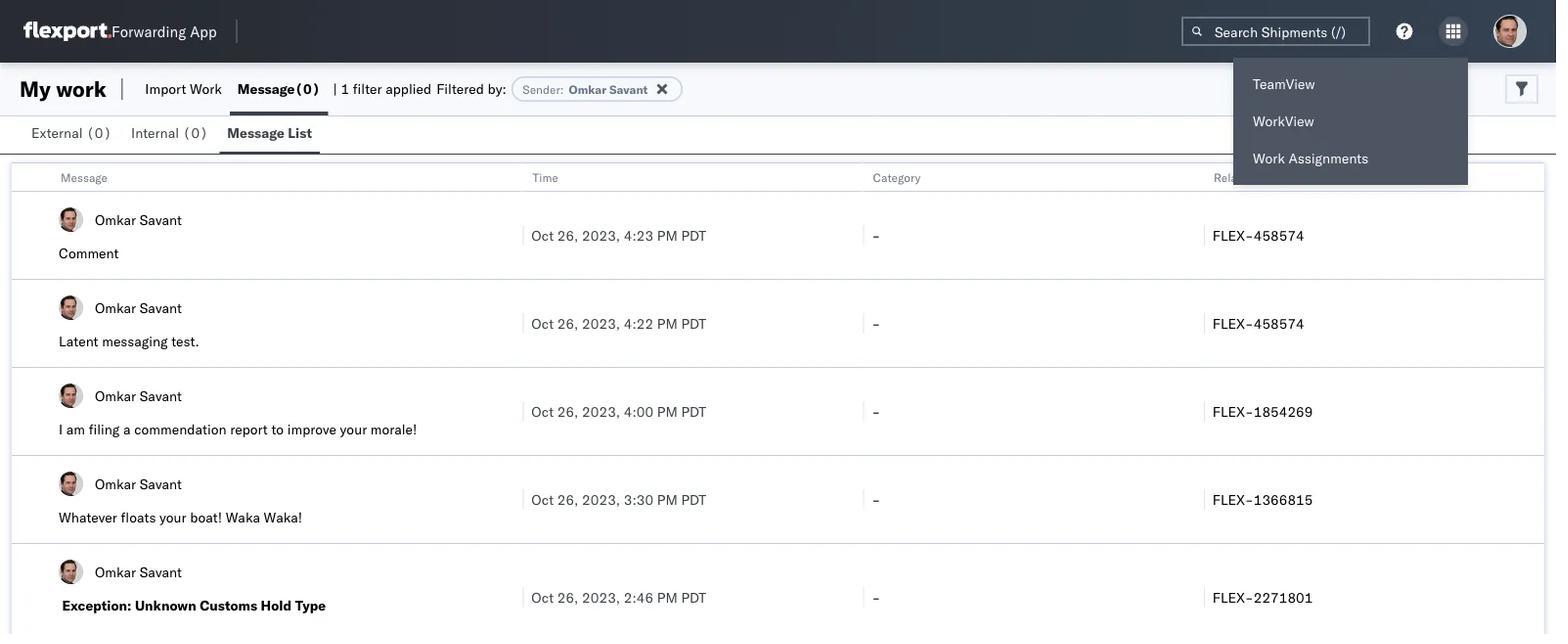 Task type: describe. For each thing, give the bounding box(es) containing it.
omkar for exception:
[[95, 563, 136, 580]]

26, for oct 26, 2023, 4:23 pm pdt
[[557, 227, 579, 244]]

messaging
[[102, 333, 168, 350]]

pm for 4:00
[[657, 403, 678, 420]]

pdt for oct 26, 2023, 4:00 pm pdt
[[681, 403, 707, 420]]

import
[[145, 80, 186, 97]]

26, for oct 26, 2023, 4:22 pm pdt
[[557, 315, 579, 332]]

forwarding app link
[[23, 22, 217, 41]]

applied
[[386, 80, 432, 97]]

oct for oct 26, 2023, 4:23 pm pdt
[[532, 227, 554, 244]]

omkar savant for exception:
[[95, 563, 182, 580]]

flex- for oct 26, 2023, 4:00 pm pdt
[[1213, 403, 1254, 420]]

resize handle column header for category
[[1181, 163, 1204, 634]]

improve
[[287, 421, 337, 438]]

omkar for comment
[[95, 211, 136, 228]]

waka
[[226, 509, 260, 526]]

whatever
[[59, 509, 117, 526]]

omkar for i
[[95, 387, 136, 404]]

my
[[20, 75, 51, 102]]

filing
[[89, 421, 120, 438]]

work assignments link
[[1234, 140, 1469, 177]]

my work
[[20, 75, 107, 102]]

floats
[[121, 509, 156, 526]]

flex- for oct 26, 2023, 4:22 pm pdt
[[1213, 315, 1254, 332]]

flex- 458574 for oct 26, 2023, 4:23 pm pdt
[[1213, 227, 1305, 244]]

related
[[1214, 170, 1255, 184]]

- for oct 26, 2023, 4:23 pm pdt
[[872, 227, 881, 244]]

item/shipment
[[1286, 170, 1367, 184]]

flexport. image
[[23, 22, 112, 41]]

458574 for oct 26, 2023, 4:22 pm pdt
[[1254, 315, 1305, 332]]

external (0) button
[[23, 115, 123, 154]]

to
[[271, 421, 284, 438]]

exception: unknown customs hold type
[[62, 597, 326, 614]]

forwarding
[[112, 22, 186, 41]]

forwarding app
[[112, 22, 217, 41]]

pdt for oct 26, 2023, 4:22 pm pdt
[[681, 315, 707, 332]]

morale!
[[371, 421, 417, 438]]

1366815
[[1254, 491, 1314, 508]]

workview
[[1253, 113, 1315, 130]]

app
[[190, 22, 217, 41]]

(0) for internal (0)
[[183, 124, 208, 141]]

458574 for oct 26, 2023, 4:23 pm pdt
[[1254, 227, 1305, 244]]

26, for oct 26, 2023, 4:00 pm pdt
[[557, 403, 579, 420]]

flex- for oct 26, 2023, 3:30 pm pdt
[[1213, 491, 1254, 508]]

pdt for oct 26, 2023, 2:46 pm pdt
[[681, 589, 707, 606]]

sender
[[523, 82, 560, 96]]

4:23
[[624, 227, 654, 244]]

oct 26, 2023, 4:00 pm pdt
[[532, 403, 707, 420]]

work inside 'button'
[[190, 80, 222, 97]]

work for my
[[56, 75, 107, 102]]

resize handle column header for message
[[499, 163, 523, 634]]

0 vertical spatial your
[[340, 421, 367, 438]]

omkar for whatever
[[95, 475, 136, 492]]

message for list
[[227, 124, 285, 141]]

- for oct 26, 2023, 3:30 pm pdt
[[872, 491, 881, 508]]

workview link
[[1234, 103, 1469, 140]]

2271801
[[1254, 589, 1314, 606]]

by:
[[488, 80, 507, 97]]

report
[[230, 421, 268, 438]]

omkar right : on the top left of the page
[[569, 82, 607, 96]]

comment
[[59, 245, 119, 262]]

oct 26, 2023, 4:22 pm pdt
[[532, 315, 707, 332]]

:
[[560, 82, 564, 96]]

4:22
[[624, 315, 654, 332]]

omkar for latent
[[95, 299, 136, 316]]

internal (0)
[[131, 124, 208, 141]]

exception:
[[62, 597, 132, 614]]

flex- 1854269
[[1213, 403, 1314, 420]]

whatever floats your boat! waka waka!
[[59, 509, 303, 526]]

boat!
[[190, 509, 222, 526]]

customs
[[200, 597, 257, 614]]

resize handle column header for time
[[840, 163, 864, 634]]

sender : omkar savant
[[523, 82, 648, 96]]

2 vertical spatial message
[[61, 170, 108, 184]]

- for oct 26, 2023, 2:46 pm pdt
[[872, 589, 881, 606]]

unknown
[[135, 597, 196, 614]]

import work
[[145, 80, 222, 97]]

savant for whatever
[[140, 475, 182, 492]]

oct 26, 2023, 4:23 pm pdt
[[532, 227, 707, 244]]

work for related
[[1258, 170, 1283, 184]]

| 1 filter applied filtered by:
[[333, 80, 507, 97]]

oct for oct 26, 2023, 3:30 pm pdt
[[532, 491, 554, 508]]

internal
[[131, 124, 179, 141]]

filtered
[[437, 80, 484, 97]]

savant right : on the top left of the page
[[610, 82, 648, 96]]

type
[[295, 597, 326, 614]]

pdt for oct 26, 2023, 3:30 pm pdt
[[681, 491, 707, 508]]

Search Shipments (/) text field
[[1182, 17, 1371, 46]]

|
[[333, 80, 337, 97]]



Task type: vqa. For each thing, say whether or not it's contained in the screenshot.
the bottom Netherlands
no



Task type: locate. For each thing, give the bounding box(es) containing it.
omkar savant up unknown on the left bottom of the page
[[95, 563, 182, 580]]

related work item/shipment
[[1214, 170, 1367, 184]]

flex- 2271801
[[1213, 589, 1314, 606]]

work
[[190, 80, 222, 97], [1253, 150, 1286, 167]]

time
[[533, 170, 558, 184]]

458574 up 1854269
[[1254, 315, 1305, 332]]

1 horizontal spatial work
[[1253, 150, 1286, 167]]

0 vertical spatial work
[[190, 80, 222, 97]]

waka!
[[264, 509, 303, 526]]

external
[[31, 124, 83, 141]]

0 vertical spatial work
[[56, 75, 107, 102]]

work right import
[[190, 80, 222, 97]]

3:30
[[624, 491, 654, 508]]

message down external (0) button
[[61, 170, 108, 184]]

0 horizontal spatial work
[[190, 80, 222, 97]]

2023, left the 4:00
[[582, 403, 621, 420]]

4 26, from the top
[[557, 491, 579, 508]]

pdt right the 4:00
[[681, 403, 707, 420]]

1 2023, from the top
[[582, 227, 621, 244]]

2023, for 4:00
[[582, 403, 621, 420]]

am
[[66, 421, 85, 438]]

2023, for 4:23
[[582, 227, 621, 244]]

savant up unknown on the left bottom of the page
[[140, 563, 182, 580]]

omkar savant up messaging
[[95, 299, 182, 316]]

2:46
[[624, 589, 654, 606]]

2023,
[[582, 227, 621, 244], [582, 315, 621, 332], [582, 403, 621, 420], [582, 491, 621, 508], [582, 589, 621, 606]]

savant
[[610, 82, 648, 96], [140, 211, 182, 228], [140, 299, 182, 316], [140, 387, 182, 404], [140, 475, 182, 492], [140, 563, 182, 580]]

message
[[238, 80, 295, 97], [227, 124, 285, 141], [61, 170, 108, 184]]

26, for oct 26, 2023, 3:30 pm pdt
[[557, 491, 579, 508]]

3 flex- from the top
[[1213, 403, 1254, 420]]

flex- 458574 down related
[[1213, 227, 1305, 244]]

(0)
[[295, 80, 320, 97], [86, 124, 112, 141], [183, 124, 208, 141]]

4 - from the top
[[872, 491, 881, 508]]

26, left the 4:00
[[557, 403, 579, 420]]

26, for oct 26, 2023, 2:46 pm pdt
[[557, 589, 579, 606]]

savant for i
[[140, 387, 182, 404]]

work up related work item/shipment
[[1253, 150, 1286, 167]]

message list button
[[220, 115, 320, 154]]

2 pm from the top
[[657, 315, 678, 332]]

5 2023, from the top
[[582, 589, 621, 606]]

1 omkar savant from the top
[[95, 211, 182, 228]]

2023, left 4:22
[[582, 315, 621, 332]]

(0) right 'internal'
[[183, 124, 208, 141]]

latent messaging test.
[[59, 333, 199, 350]]

flex-
[[1213, 227, 1254, 244], [1213, 315, 1254, 332], [1213, 403, 1254, 420], [1213, 491, 1254, 508], [1213, 589, 1254, 606]]

i
[[59, 421, 63, 438]]

4 resize handle column header from the left
[[1522, 163, 1545, 634]]

4 flex- from the top
[[1213, 491, 1254, 508]]

flex- for oct 26, 2023, 2:46 pm pdt
[[1213, 589, 1254, 606]]

458574 down related work item/shipment
[[1254, 227, 1305, 244]]

4 omkar savant from the top
[[95, 475, 182, 492]]

message for (0)
[[238, 80, 295, 97]]

pm for 3:30
[[657, 491, 678, 508]]

pm right the 4:00
[[657, 403, 678, 420]]

omkar savant up floats
[[95, 475, 182, 492]]

-
[[872, 227, 881, 244], [872, 315, 881, 332], [872, 403, 881, 420], [872, 491, 881, 508], [872, 589, 881, 606]]

pm for 2:46
[[657, 589, 678, 606]]

2 2023, from the top
[[582, 315, 621, 332]]

message (0)
[[238, 80, 320, 97]]

work assignments
[[1253, 150, 1369, 167]]

26, down time
[[557, 227, 579, 244]]

- for oct 26, 2023, 4:22 pm pdt
[[872, 315, 881, 332]]

omkar savant for latent
[[95, 299, 182, 316]]

3 resize handle column header from the left
[[1181, 163, 1204, 634]]

omkar up filing
[[95, 387, 136, 404]]

category
[[873, 170, 921, 184]]

work up "external (0)"
[[56, 75, 107, 102]]

4 2023, from the top
[[582, 491, 621, 508]]

2 458574 from the top
[[1254, 315, 1305, 332]]

2 - from the top
[[872, 315, 881, 332]]

omkar up latent messaging test.
[[95, 299, 136, 316]]

1 horizontal spatial (0)
[[183, 124, 208, 141]]

1854269
[[1254, 403, 1314, 420]]

work
[[56, 75, 107, 102], [1258, 170, 1283, 184]]

5 26, from the top
[[557, 589, 579, 606]]

2023, for 3:30
[[582, 491, 621, 508]]

1 vertical spatial message
[[227, 124, 285, 141]]

(0) for external (0)
[[86, 124, 112, 141]]

0 horizontal spatial your
[[160, 509, 187, 526]]

pdt right 4:23
[[681, 227, 707, 244]]

internal (0) button
[[123, 115, 220, 154]]

omkar savant for whatever
[[95, 475, 182, 492]]

(0) left |
[[295, 80, 320, 97]]

1 vertical spatial 458574
[[1254, 315, 1305, 332]]

5 pm from the top
[[657, 589, 678, 606]]

flex- 1366815
[[1213, 491, 1314, 508]]

pdt right 4:22
[[681, 315, 707, 332]]

2 resize handle column header from the left
[[840, 163, 864, 634]]

latent
[[59, 333, 98, 350]]

resize handle column header
[[499, 163, 523, 634], [840, 163, 864, 634], [1181, 163, 1204, 634], [1522, 163, 1545, 634]]

oct 26, 2023, 2:46 pm pdt
[[532, 589, 707, 606]]

0 horizontal spatial (0)
[[86, 124, 112, 141]]

list
[[288, 124, 312, 141]]

pdt for oct 26, 2023, 4:23 pm pdt
[[681, 227, 707, 244]]

2 horizontal spatial (0)
[[295, 80, 320, 97]]

oct left 3:30
[[532, 491, 554, 508]]

4 pdt from the top
[[681, 491, 707, 508]]

pm for 4:22
[[657, 315, 678, 332]]

message up message list
[[238, 80, 295, 97]]

pm right 4:23
[[657, 227, 678, 244]]

1 vertical spatial your
[[160, 509, 187, 526]]

savant for exception:
[[140, 563, 182, 580]]

oct left the 4:00
[[532, 403, 554, 420]]

message left list
[[227, 124, 285, 141]]

message inside button
[[227, 124, 285, 141]]

26,
[[557, 227, 579, 244], [557, 315, 579, 332], [557, 403, 579, 420], [557, 491, 579, 508], [557, 589, 579, 606]]

flex- 458574 for oct 26, 2023, 4:22 pm pdt
[[1213, 315, 1305, 332]]

1 vertical spatial work
[[1253, 150, 1286, 167]]

flex- 458574
[[1213, 227, 1305, 244], [1213, 315, 1305, 332]]

2023, left 2:46
[[582, 589, 621, 606]]

3 - from the top
[[872, 403, 881, 420]]

message list
[[227, 124, 312, 141]]

1 oct from the top
[[532, 227, 554, 244]]

3 26, from the top
[[557, 403, 579, 420]]

flex- 458574 up flex- 1854269
[[1213, 315, 1305, 332]]

external (0)
[[31, 124, 112, 141]]

5 pdt from the top
[[681, 589, 707, 606]]

teamview link
[[1234, 66, 1469, 103]]

2 omkar savant from the top
[[95, 299, 182, 316]]

omkar up exception:
[[95, 563, 136, 580]]

oct left 4:22
[[532, 315, 554, 332]]

commendation
[[134, 421, 227, 438]]

1 26, from the top
[[557, 227, 579, 244]]

- for oct 26, 2023, 4:00 pm pdt
[[872, 403, 881, 420]]

0 horizontal spatial work
[[56, 75, 107, 102]]

your left morale!
[[340, 421, 367, 438]]

savant down internal (0) button
[[140, 211, 182, 228]]

resize handle column header for related work item/shipment
[[1522, 163, 1545, 634]]

1 flex- from the top
[[1213, 227, 1254, 244]]

i am filing a commendation report to improve your morale!
[[59, 421, 417, 438]]

your
[[340, 421, 367, 438], [160, 509, 187, 526]]

0 vertical spatial flex- 458574
[[1213, 227, 1305, 244]]

2 flex- from the top
[[1213, 315, 1254, 332]]

hold
[[261, 597, 292, 614]]

0 vertical spatial 458574
[[1254, 227, 1305, 244]]

2 26, from the top
[[557, 315, 579, 332]]

savant for comment
[[140, 211, 182, 228]]

pm for 4:23
[[657, 227, 678, 244]]

omkar up floats
[[95, 475, 136, 492]]

4 oct from the top
[[532, 491, 554, 508]]

omkar savant
[[95, 211, 182, 228], [95, 299, 182, 316], [95, 387, 182, 404], [95, 475, 182, 492], [95, 563, 182, 580]]

5 - from the top
[[872, 589, 881, 606]]

pm right 4:22
[[657, 315, 678, 332]]

pdt right 2:46
[[681, 589, 707, 606]]

omkar savant up a at the bottom of the page
[[95, 387, 182, 404]]

pdt right 3:30
[[681, 491, 707, 508]]

oct for oct 26, 2023, 4:22 pm pdt
[[532, 315, 554, 332]]

4 pm from the top
[[657, 491, 678, 508]]

1 458574 from the top
[[1254, 227, 1305, 244]]

pm
[[657, 227, 678, 244], [657, 315, 678, 332], [657, 403, 678, 420], [657, 491, 678, 508], [657, 589, 678, 606]]

flex- for oct 26, 2023, 4:23 pm pdt
[[1213, 227, 1254, 244]]

5 oct from the top
[[532, 589, 554, 606]]

1 pm from the top
[[657, 227, 678, 244]]

a
[[123, 421, 131, 438]]

458574
[[1254, 227, 1305, 244], [1254, 315, 1305, 332]]

2 pdt from the top
[[681, 315, 707, 332]]

1
[[341, 80, 349, 97]]

savant for latent
[[140, 299, 182, 316]]

2023, for 4:22
[[582, 315, 621, 332]]

1 pdt from the top
[[681, 227, 707, 244]]

oct down time
[[532, 227, 554, 244]]

3 oct from the top
[[532, 403, 554, 420]]

26, left 3:30
[[557, 491, 579, 508]]

pm right 3:30
[[657, 491, 678, 508]]

1 flex- 458574 from the top
[[1213, 227, 1305, 244]]

3 omkar savant from the top
[[95, 387, 182, 404]]

import work button
[[137, 63, 230, 115]]

0 vertical spatial message
[[238, 80, 295, 97]]

1 - from the top
[[872, 227, 881, 244]]

teamview
[[1253, 75, 1316, 92]]

26, left 4:22
[[557, 315, 579, 332]]

filter
[[353, 80, 382, 97]]

oct for oct 26, 2023, 2:46 pm pdt
[[532, 589, 554, 606]]

pm right 2:46
[[657, 589, 678, 606]]

omkar
[[569, 82, 607, 96], [95, 211, 136, 228], [95, 299, 136, 316], [95, 387, 136, 404], [95, 475, 136, 492], [95, 563, 136, 580]]

4:00
[[624, 403, 654, 420]]

(0) right external at the top
[[86, 124, 112, 141]]

3 pm from the top
[[657, 403, 678, 420]]

(0) for message (0)
[[295, 80, 320, 97]]

1 resize handle column header from the left
[[499, 163, 523, 634]]

5 omkar savant from the top
[[95, 563, 182, 580]]

1 vertical spatial flex- 458574
[[1213, 315, 1305, 332]]

work right related
[[1258, 170, 1283, 184]]

3 pdt from the top
[[681, 403, 707, 420]]

omkar savant for i
[[95, 387, 182, 404]]

26, left 2:46
[[557, 589, 579, 606]]

omkar savant up the comment
[[95, 211, 182, 228]]

oct left 2:46
[[532, 589, 554, 606]]

2 flex- 458574 from the top
[[1213, 315, 1305, 332]]

oct 26, 2023, 3:30 pm pdt
[[532, 491, 707, 508]]

2023, left 3:30
[[582, 491, 621, 508]]

test.
[[171, 333, 199, 350]]

1 horizontal spatial your
[[340, 421, 367, 438]]

2023, left 4:23
[[582, 227, 621, 244]]

savant up whatever floats your boat! waka waka!
[[140, 475, 182, 492]]

2 oct from the top
[[532, 315, 554, 332]]

omkar up the comment
[[95, 211, 136, 228]]

savant up test.
[[140, 299, 182, 316]]

5 flex- from the top
[[1213, 589, 1254, 606]]

1 vertical spatial work
[[1258, 170, 1283, 184]]

3 2023, from the top
[[582, 403, 621, 420]]

omkar savant for comment
[[95, 211, 182, 228]]

pdt
[[681, 227, 707, 244], [681, 315, 707, 332], [681, 403, 707, 420], [681, 491, 707, 508], [681, 589, 707, 606]]

2023, for 2:46
[[582, 589, 621, 606]]

assignments
[[1289, 150, 1369, 167]]

savant up commendation
[[140, 387, 182, 404]]

1 horizontal spatial work
[[1258, 170, 1283, 184]]

your left boat!
[[160, 509, 187, 526]]

oct for oct 26, 2023, 4:00 pm pdt
[[532, 403, 554, 420]]



